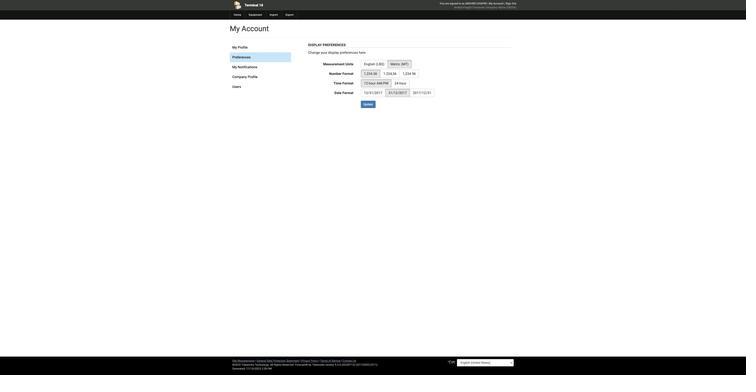 Task type: vqa. For each thing, say whether or not it's contained in the screenshot.
ALL
yes



Task type: locate. For each thing, give the bounding box(es) containing it.
display
[[308, 43, 322, 47]]

format right time
[[343, 81, 354, 85]]

format for date format
[[343, 91, 354, 95]]

home
[[234, 13, 241, 16]]

| left general
[[255, 360, 256, 363]]

preferences down the my profile
[[232, 55, 251, 59]]

measurement
[[323, 62, 345, 66]]

notifications
[[238, 65, 257, 69]]

1,234
[[403, 72, 411, 76]]

0 vertical spatial account
[[494, 2, 504, 5]]

56
[[412, 72, 416, 76]]

|
[[488, 2, 488, 5], [505, 2, 505, 5], [255, 360, 256, 363], [300, 360, 301, 363], [319, 360, 320, 363], [342, 360, 342, 363]]

my up 'my notifications' at the top of page
[[232, 46, 237, 49]]

0 vertical spatial profile
[[238, 46, 248, 49]]

1 horizontal spatial account
[[494, 2, 504, 5]]

3 format from the top
[[343, 91, 354, 95]]

format
[[343, 72, 354, 76], [343, 81, 354, 85], [343, 91, 354, 95]]

privacy
[[301, 360, 310, 363]]

1 vertical spatial profile
[[248, 75, 258, 79]]

english
[[364, 62, 375, 66]]

preferences
[[340, 51, 358, 55]]

0 horizontal spatial hour
[[369, 81, 376, 85]]

company up the "users"
[[232, 75, 247, 79]]

0 horizontal spatial company
[[232, 75, 247, 79]]

my notifications
[[232, 65, 257, 69]]

12-
[[364, 81, 369, 85]]

| up the 9.5.0.202307122
[[342, 360, 342, 363]]

import
[[270, 13, 278, 16]]

1 hour from the left
[[369, 81, 376, 85]]

| up forecast®
[[300, 360, 301, 363]]

generated:
[[232, 368, 246, 371]]

preferences
[[323, 43, 346, 47], [232, 55, 251, 59]]

profile down notifications
[[248, 75, 258, 79]]

preferences up display in the left of the page
[[323, 43, 346, 47]]

protection
[[273, 360, 286, 363]]

0 vertical spatial format
[[343, 72, 354, 76]]

1,234.56
[[364, 72, 377, 76]]

account
[[494, 2, 504, 5], [242, 24, 269, 33]]

us
[[353, 360, 356, 363]]

equipment link
[[245, 10, 266, 20]]

format for number format
[[343, 72, 354, 76]]

profile for company profile
[[248, 75, 258, 79]]

sign out link
[[506, 2, 517, 5]]

1 horizontal spatial preferences
[[323, 43, 346, 47]]

2 hour from the left
[[400, 81, 407, 85]]

9.5.0.202307122
[[335, 364, 356, 367]]

profile up 'my notifications' at the top of page
[[238, 46, 248, 49]]

my inside you are signed in as archer chapin | my account | sign out broker/freight forwarder company admin (58204)
[[489, 2, 493, 5]]

date format
[[335, 91, 354, 95]]

you
[[440, 2, 445, 5]]

equipment
[[249, 13, 262, 16]]

2 format from the top
[[343, 81, 354, 85]]

profile
[[238, 46, 248, 49], [248, 75, 258, 79]]

my profile
[[232, 46, 248, 49]]

2 vertical spatial format
[[343, 91, 354, 95]]

account down equipment link
[[242, 24, 269, 33]]

0 vertical spatial preferences
[[323, 43, 346, 47]]

forecast®
[[295, 364, 308, 367]]

account up admin
[[494, 2, 504, 5]]

1,234 56
[[403, 72, 416, 76]]

31/12/2017
[[389, 91, 407, 95]]

my left notifications
[[232, 65, 237, 69]]

update button
[[361, 101, 376, 108]]

site requirements | general data protection statement | privacy policy | terms of service | contact us ©2023 tideworks technology. all rights reserved. forecast® by tideworks version 9.5.0.202307122 (07122023-2211) generated: 17/10/2023 2:28 pm
[[232, 360, 378, 371]]

format right date
[[343, 91, 354, 95]]

(mt)
[[401, 62, 409, 66]]

my account link
[[489, 2, 504, 5]]

hour down "1,234"
[[400, 81, 407, 85]]

privacy policy link
[[301, 360, 318, 363]]

0 vertical spatial company
[[486, 6, 498, 9]]

company
[[486, 6, 498, 9], [232, 75, 247, 79]]

(lbs)
[[376, 62, 385, 66]]

12-hour am/pm
[[364, 81, 389, 85]]

terminal 18
[[245, 3, 263, 7]]

terms
[[320, 360, 328, 363]]

company down my account link
[[486, 6, 498, 9]]

import link
[[266, 10, 282, 20]]

contact us link
[[343, 360, 356, 363]]

my down home link at the top of page
[[230, 24, 240, 33]]

1 vertical spatial company
[[232, 75, 247, 79]]

1 horizontal spatial hour
[[400, 81, 407, 85]]

change your display preferences here.
[[308, 51, 367, 55]]

time format
[[334, 81, 354, 85]]

17/10/2023
[[246, 368, 261, 371]]

hour up 12/31/2017
[[369, 81, 376, 85]]

1 format from the top
[[343, 72, 354, 76]]

1 vertical spatial account
[[242, 24, 269, 33]]

terminal
[[245, 3, 258, 7]]

my right "chapin"
[[489, 2, 493, 5]]

out
[[512, 2, 517, 5]]

account inside you are signed in as archer chapin | my account | sign out broker/freight forwarder company admin (58204)
[[494, 2, 504, 5]]

time
[[334, 81, 342, 85]]

format down units
[[343, 72, 354, 76]]

(58204)
[[507, 6, 517, 9]]

change
[[308, 51, 320, 55]]

1 vertical spatial format
[[343, 81, 354, 85]]

1 horizontal spatial company
[[486, 6, 498, 9]]

0 horizontal spatial account
[[242, 24, 269, 33]]

1 vertical spatial preferences
[[232, 55, 251, 59]]

hour
[[369, 81, 376, 85], [400, 81, 407, 85]]



Task type: describe. For each thing, give the bounding box(es) containing it.
my account
[[230, 24, 269, 33]]

broker/freight
[[455, 6, 472, 9]]

chapin
[[477, 2, 487, 5]]

hour for 24-
[[400, 81, 407, 85]]

version
[[326, 364, 334, 367]]

are
[[445, 2, 449, 5]]

18
[[259, 3, 263, 7]]

©2023 tideworks
[[232, 364, 254, 367]]

measurement units
[[323, 62, 354, 66]]

format for time format
[[343, 81, 354, 85]]

tideworks
[[312, 364, 325, 367]]

you are signed in as archer chapin | my account | sign out broker/freight forwarder company admin (58204)
[[440, 2, 517, 9]]

archer
[[466, 2, 476, 5]]

24-
[[395, 81, 400, 85]]

general data protection statement link
[[257, 360, 299, 363]]

site
[[232, 360, 237, 363]]

site requirements link
[[232, 360, 255, 363]]

2211)
[[371, 364, 378, 367]]

number format
[[329, 72, 354, 76]]

company profile
[[232, 75, 258, 79]]

my for my notifications
[[232, 65, 237, 69]]

24-hour
[[395, 81, 407, 85]]

pm
[[268, 368, 272, 371]]

number
[[329, 72, 342, 76]]

requirements
[[238, 360, 255, 363]]

profile for my profile
[[238, 46, 248, 49]]

display
[[328, 51, 339, 55]]

forwarder
[[473, 6, 485, 9]]

1.234,56
[[384, 72, 397, 76]]

service
[[332, 360, 341, 363]]

users
[[232, 85, 241, 89]]

english (lbs)
[[364, 62, 385, 66]]

policy
[[311, 360, 318, 363]]

statement
[[287, 360, 299, 363]]

data
[[267, 360, 273, 363]]

display preferences
[[308, 43, 346, 47]]

all
[[270, 364, 273, 367]]

contact
[[343, 360, 353, 363]]

(07122023-
[[357, 364, 371, 367]]

0 horizontal spatial preferences
[[232, 55, 251, 59]]

here.
[[359, 51, 367, 55]]

signed
[[450, 2, 458, 5]]

terms of service link
[[320, 360, 341, 363]]

terminal 18 link
[[230, 0, 345, 10]]

in
[[459, 2, 461, 5]]

my for my account
[[230, 24, 240, 33]]

rights
[[274, 364, 282, 367]]

your
[[321, 51, 328, 55]]

date
[[335, 91, 342, 95]]

units
[[346, 62, 354, 66]]

reserved.
[[282, 364, 294, 367]]

general
[[257, 360, 266, 363]]

metric (mt)
[[391, 62, 409, 66]]

| left sign
[[505, 2, 505, 5]]

admin
[[498, 6, 506, 9]]

| right "chapin"
[[488, 2, 488, 5]]

my for my profile
[[232, 46, 237, 49]]

update
[[364, 103, 373, 106]]

technology.
[[255, 364, 270, 367]]

hour for 12-
[[369, 81, 376, 85]]

export link
[[282, 10, 297, 20]]

as
[[462, 2, 465, 5]]

sign
[[506, 2, 511, 5]]

company inside you are signed in as archer chapin | my account | sign out broker/freight forwarder company admin (58204)
[[486, 6, 498, 9]]

2017/12/31
[[413, 91, 431, 95]]

2:28
[[262, 368, 267, 371]]

| up the 'tideworks'
[[319, 360, 320, 363]]

of
[[329, 360, 331, 363]]

am/pm
[[377, 81, 389, 85]]

by
[[309, 364, 312, 367]]

home link
[[230, 10, 245, 20]]

12/31/2017
[[364, 91, 383, 95]]

export
[[286, 13, 294, 16]]



